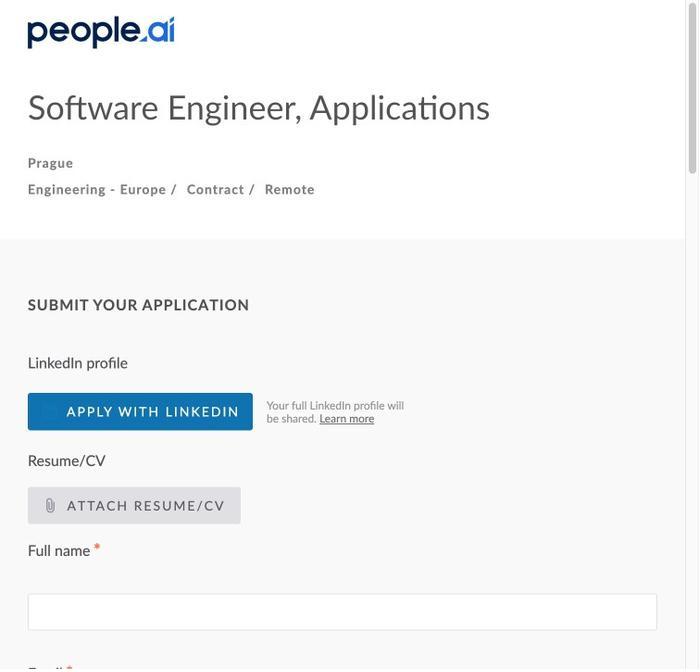 Task type: vqa. For each thing, say whether or not it's contained in the screenshot.
paperclip icon
yes



Task type: describe. For each thing, give the bounding box(es) containing it.
paperclip image
[[43, 498, 57, 513]]



Task type: locate. For each thing, give the bounding box(es) containing it.
people.ai logo image
[[28, 16, 174, 49]]

None text field
[[28, 594, 658, 631]]



